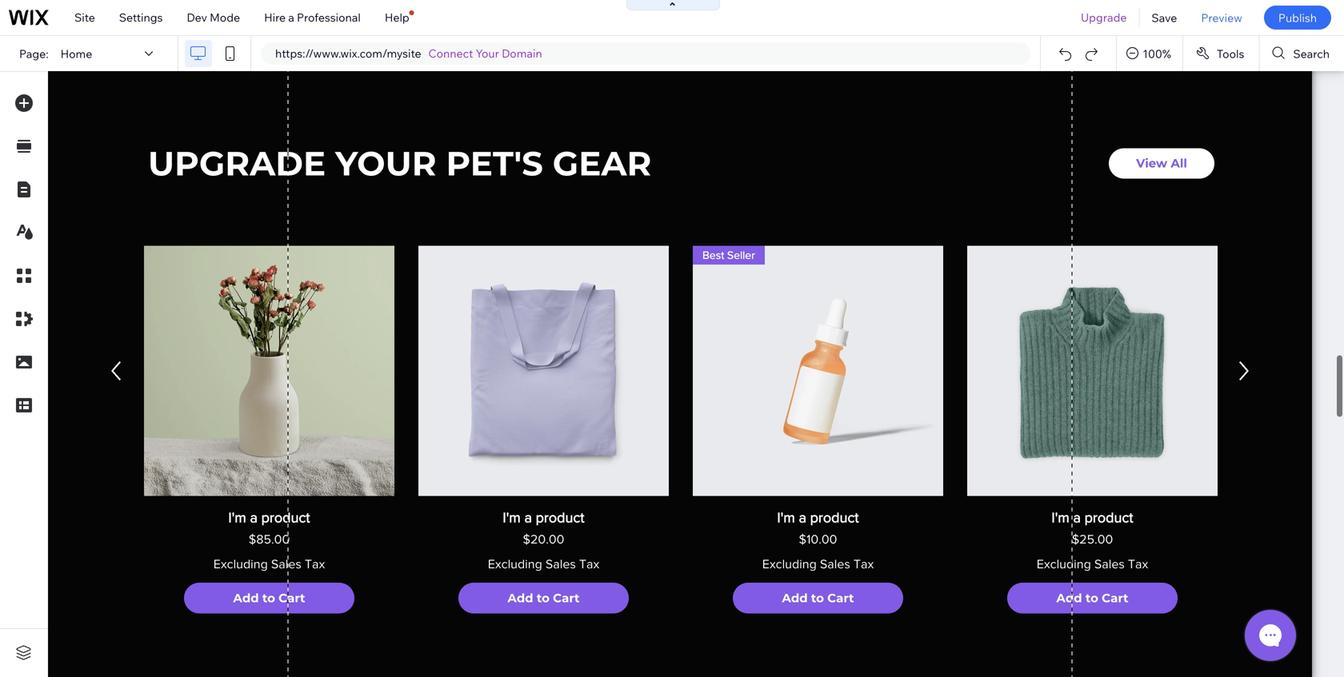 Task type: describe. For each thing, give the bounding box(es) containing it.
your
[[476, 46, 499, 60]]

tools
[[1217, 47, 1245, 61]]

tools button
[[1183, 36, 1259, 71]]

help
[[385, 10, 410, 24]]

professional
[[297, 10, 361, 24]]

a
[[288, 10, 294, 24]]

https://www.wix.com/mysite
[[275, 46, 421, 60]]

100%
[[1143, 47, 1171, 61]]

home
[[60, 47, 92, 61]]

100% button
[[1117, 36, 1183, 71]]

save
[[1152, 11, 1177, 25]]

domain
[[502, 46, 542, 60]]

save button
[[1140, 0, 1189, 35]]

publish button
[[1264, 6, 1332, 30]]

preview button
[[1189, 0, 1255, 35]]

mode
[[210, 10, 240, 24]]



Task type: locate. For each thing, give the bounding box(es) containing it.
https://www.wix.com/mysite connect your domain
[[275, 46, 542, 60]]

search
[[1293, 47, 1330, 61]]

connect
[[429, 46, 473, 60]]

site
[[74, 10, 95, 24]]

dev
[[187, 10, 207, 24]]

publish
[[1279, 11, 1317, 25]]

settings
[[119, 10, 163, 24]]

hire a professional
[[264, 10, 361, 24]]

hire
[[264, 10, 286, 24]]

preview
[[1201, 11, 1243, 25]]

dev mode
[[187, 10, 240, 24]]

search button
[[1260, 36, 1344, 71]]

upgrade
[[1081, 10, 1127, 24]]



Task type: vqa. For each thing, say whether or not it's contained in the screenshot.
the Tools
yes



